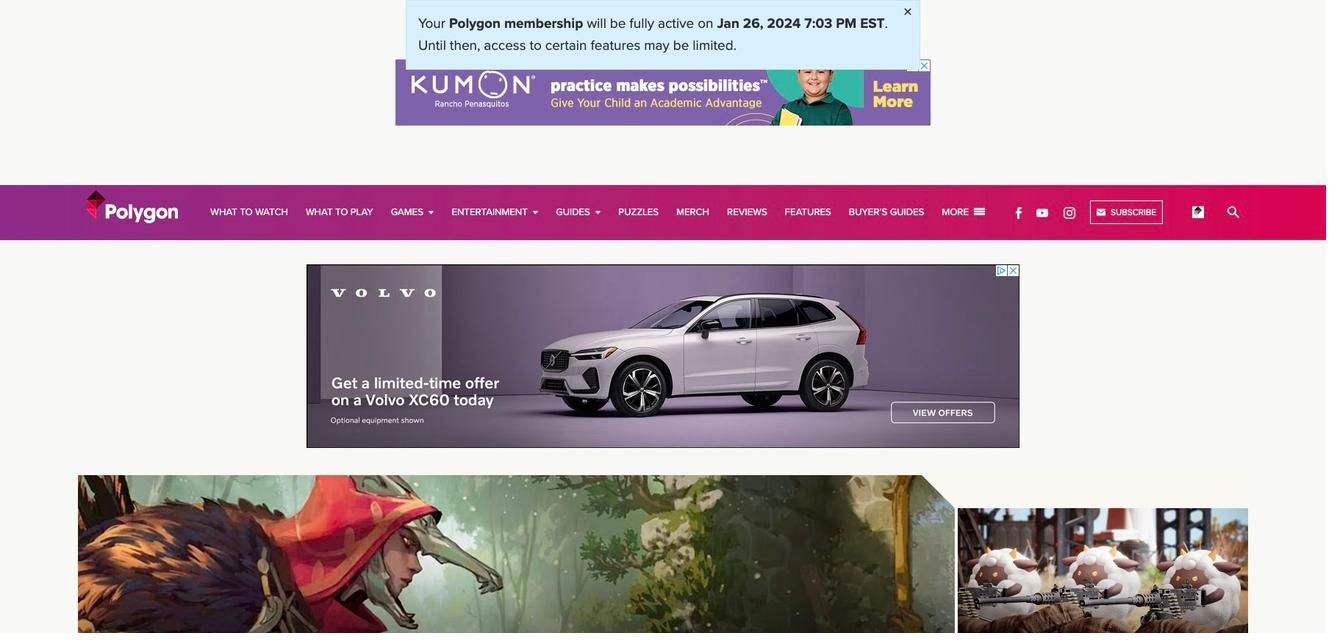 Task type: describe. For each thing, give the bounding box(es) containing it.
1 advertisement element from the top
[[307, 1, 1020, 185]]

a line of three cute, sheep-like pals man heavy machine guns in palworld image
[[958, 509, 1249, 634]]



Task type: locate. For each thing, give the bounding box(es) containing it.
2 advertisement element from the top
[[307, 265, 1020, 449]]

1 vertical spatial advertisement element
[[307, 265, 1020, 449]]

0 vertical spatial advertisement element
[[307, 1, 1020, 185]]

advertisement element
[[307, 1, 1020, 185], [307, 265, 1020, 449]]

artwork for blizzard's untitled survival game featuring an ax-wielding ranger wearing an animal skull-shaped helmet inspecting an iridescent puddle in a forest setting image
[[78, 476, 955, 634]]



Task type: vqa. For each thing, say whether or not it's contained in the screenshot.
Illustrated artwork of Indiana Jones and the Great Circle, featuring the characters Gina, Indiana Jones, and Emmerich Voss, among others IMAGE at the right
no



